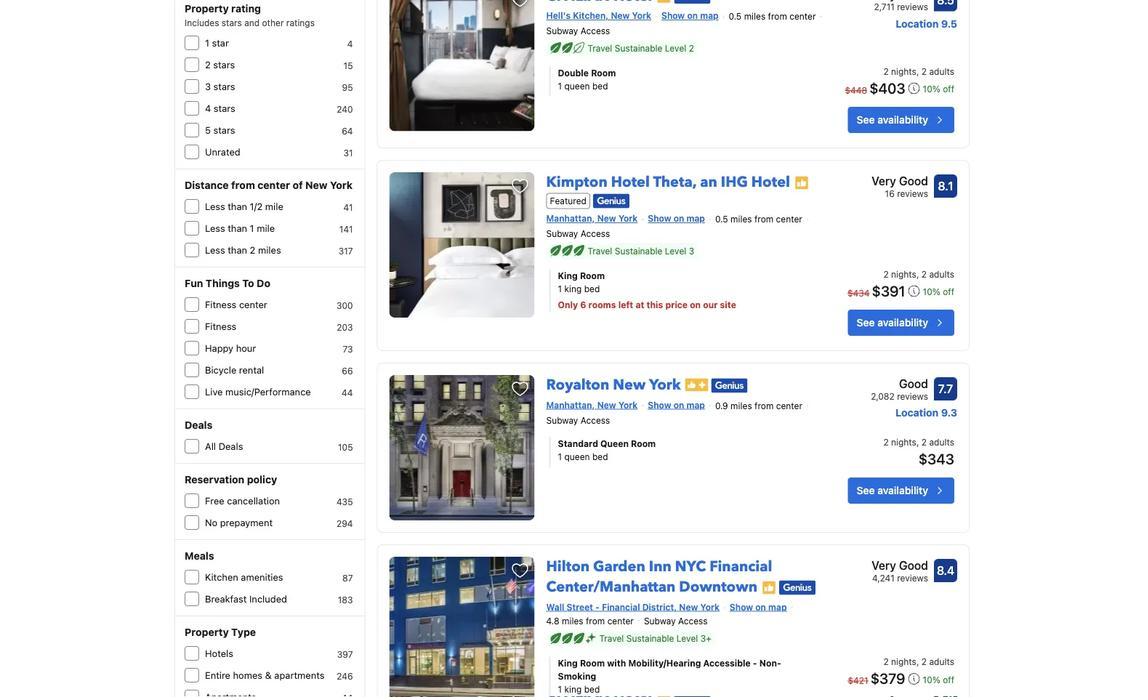 Task type: locate. For each thing, give the bounding box(es) containing it.
nights for $403
[[892, 66, 917, 76]]

1 horizontal spatial deals
[[219, 441, 243, 452]]

very good element left 8.1
[[872, 172, 929, 190]]

nights up $391
[[892, 269, 917, 279]]

1 star
[[205, 37, 229, 48]]

2 availability from the top
[[878, 317, 929, 329]]

2 reviews from the top
[[898, 188, 929, 199]]

2 vertical spatial 10%
[[924, 675, 941, 685]]

subway for king
[[547, 228, 579, 239]]

other
[[262, 17, 284, 28]]

4 reviews from the top
[[898, 573, 929, 583]]

1 vertical spatial availability
[[878, 317, 929, 329]]

3 good from the top
[[900, 559, 929, 573]]

10% off right $403
[[924, 84, 955, 94]]

2 vertical spatial travel
[[600, 634, 624, 644]]

this property is part of our preferred partner program. it's committed to providing excellent service and good value. it'll pay us a higher commission if you make a booking. image up travel sustainable level 2
[[657, 0, 672, 4]]

1 vertical spatial this property is part of our preferred partner program. it's committed to providing excellent service and good value. it'll pay us a higher commission if you make a booking. image
[[795, 176, 810, 190]]

mile right 1/2
[[265, 201, 284, 212]]

0 vertical spatial location
[[896, 17, 939, 29]]

1 vertical spatial property
[[185, 627, 229, 639]]

miles for double room 1 queen bed
[[745, 11, 766, 22]]

0 vertical spatial 10% off
[[924, 84, 955, 94]]

3 down 2 stars
[[205, 81, 211, 92]]

3 very good element from the top
[[872, 557, 929, 575]]

travel up rooms
[[588, 246, 613, 256]]

4 nights from the top
[[892, 657, 917, 667]]

1 horizontal spatial 4
[[348, 39, 353, 49]]

amenities
[[241, 572, 283, 583]]

entire
[[205, 670, 231, 681]]

0.5 miles from center subway access up 'travel sustainable level 3'
[[547, 214, 803, 239]]

very good element
[[872, 0, 929, 3], [872, 172, 929, 190], [872, 557, 929, 575]]

property inside property rating includes stars and other ratings
[[185, 3, 229, 15]]

1 10% off from the top
[[924, 84, 955, 94]]

1 vertical spatial good
[[900, 377, 929, 391]]

center inside 0.9 miles from center subway access
[[777, 401, 803, 411]]

stars up '4 stars'
[[214, 81, 235, 92]]

york up travel sustainable level 2
[[633, 10, 652, 21]]

2 vertical spatial this property is part of our preferred partner program. it's committed to providing excellent service and good value. it'll pay us a higher commission if you make a booking. image
[[762, 581, 777, 596]]

this property is part of our preferred partner program. it's committed to providing excellent service and good value. it'll pay us a higher commission if you make a booking. image
[[657, 0, 672, 4], [795, 176, 810, 190], [762, 581, 777, 596]]

rating
[[231, 3, 261, 15]]

nights inside 2 nights , 2 adults $343
[[892, 437, 917, 447]]

3 reviews from the top
[[898, 391, 929, 402]]

4,241
[[873, 573, 895, 583]]

1 manhattan, new york from the top
[[547, 213, 638, 224]]

2 property from the top
[[185, 627, 229, 639]]

1 , from the top
[[917, 66, 920, 76]]

on
[[688, 10, 698, 21], [674, 213, 685, 224], [690, 300, 701, 310], [674, 400, 685, 410], [756, 602, 767, 613]]

0 vertical spatial fitness
[[205, 299, 237, 310]]

4 up 15
[[348, 39, 353, 49]]

1 inside king room 1 king bed only 6 rooms left at this price on our site
[[558, 284, 562, 294]]

2 manhattan, from the top
[[547, 400, 595, 410]]

2 off from the top
[[944, 287, 955, 297]]

manhattan, for royalton
[[547, 400, 595, 410]]

rooms
[[589, 300, 617, 310]]

stars
[[222, 17, 242, 28], [213, 59, 235, 70], [214, 81, 235, 92], [214, 103, 236, 114], [214, 125, 235, 136]]

1 vertical spatial this property is part of our preferred partner program. it's committed to providing excellent service and good value. it'll pay us a higher commission if you make a booking. image
[[795, 176, 810, 190]]

show on map for theta,
[[648, 213, 706, 224]]

1 horizontal spatial this property is part of our preferred partner program. it's committed to providing excellent service and good value. it'll pay us a higher commission if you make a booking. image
[[762, 581, 777, 596]]

this property is part of our preferred partner program. it's committed to providing excellent service and good value. it'll pay us a higher commission if you make a booking. image for $403
[[657, 0, 672, 4]]

availability down $391
[[878, 317, 929, 329]]

0 vertical spatial king
[[558, 271, 578, 281]]

2 10% from the top
[[924, 287, 941, 297]]

1 very from the top
[[872, 174, 897, 188]]

fitness for fitness
[[205, 321, 237, 332]]

level left the 3+
[[677, 634, 699, 644]]

kimpton hotel theta, an ihg hotel
[[547, 172, 791, 192]]

see availability link for kimpton hotel theta, an ihg hotel
[[849, 310, 955, 336]]

on for inn
[[756, 602, 767, 613]]

bed
[[593, 81, 609, 91], [585, 284, 600, 294], [593, 452, 609, 462], [585, 685, 600, 695]]

hilton garden inn nyc financial center/manhattan downtown link
[[547, 551, 773, 598]]

1 horizontal spatial hotel
[[752, 172, 791, 192]]

on left our
[[690, 300, 701, 310]]

2 vertical spatial off
[[944, 675, 955, 685]]

king inside the king  room with mobility/hearing accessible - non- smoking 1 king bed
[[558, 659, 578, 669]]

2 vertical spatial this property is part of our preferred partner program. it's committed to providing excellent service and good value. it'll pay us a higher commission if you make a booking. image
[[762, 581, 777, 596]]

1 vertical spatial 4
[[205, 103, 211, 114]]

miles inside 0.9 miles from center subway access
[[731, 401, 753, 411]]

availability down 2 nights , 2 adults $343
[[878, 485, 929, 497]]

0 vertical spatial off
[[944, 84, 955, 94]]

room inside king room 1 king bed only 6 rooms left at this price on our site
[[580, 271, 605, 281]]

1 very good element from the top
[[872, 0, 929, 3]]

2 nights , 2 adults for hilton garden inn nyc financial center/manhattan downtown
[[884, 657, 955, 667]]

adults for $379
[[930, 657, 955, 667]]

-
[[596, 602, 600, 613], [754, 659, 758, 669]]

subway
[[547, 26, 579, 36], [547, 228, 579, 239], [547, 415, 579, 425], [644, 616, 676, 627]]

hilton garden inn nyc financial center/manhattan downtown image
[[390, 557, 535, 698]]

an
[[701, 172, 718, 192]]

1 horizontal spatial financial
[[710, 557, 773, 577]]

2 nights from the top
[[892, 269, 917, 279]]

very for hilton garden inn nyc financial center/manhattan downtown
[[872, 559, 897, 573]]

good inside the very good 16 reviews
[[900, 174, 929, 188]]

than up the less than 2 miles
[[228, 223, 247, 234]]

0 horizontal spatial this property is part of our preferred partner program. it's committed to providing excellent service and good value. it'll pay us a higher commission if you make a booking. image
[[657, 0, 672, 4]]

1 inside the king  room with mobility/hearing accessible - non- smoking 1 king bed
[[558, 685, 562, 695]]

subway down 'hell's'
[[547, 26, 579, 36]]

8.4
[[938, 564, 955, 578]]

this property is part of our preferred partner program. it's committed to providing excellent service and good value. it'll pay us a higher commission if you make a booking. image right "downtown" on the right bottom of page
[[762, 581, 777, 596]]

1 2 nights , 2 adults from the top
[[884, 66, 955, 76]]

0 vertical spatial 3
[[205, 81, 211, 92]]

1 vertical spatial see availability link
[[849, 310, 955, 336]]

4
[[348, 39, 353, 49], [205, 103, 211, 114]]

access inside 0.9 miles from center subway access
[[581, 415, 610, 425]]

adults for $403
[[930, 66, 955, 76]]

new right of
[[306, 179, 328, 191]]

3 availability from the top
[[878, 485, 929, 497]]

0 vertical spatial availability
[[878, 114, 929, 126]]

1 vertical spatial 3
[[689, 246, 695, 256]]

10% right $391
[[924, 287, 941, 297]]

1 vertical spatial king
[[565, 685, 582, 695]]

- left the non-
[[754, 659, 758, 669]]

this property is part of our preferred partner program. it's committed to providing excellent service and good value. it'll pay us a higher commission if you make a booking. image for $379
[[762, 581, 777, 596]]

fitness down things
[[205, 299, 237, 310]]

than for 1
[[228, 223, 247, 234]]

level for theta,
[[665, 246, 687, 256]]

2 see availability from the top
[[857, 317, 929, 329]]

free cancellation
[[205, 496, 280, 507]]

2 vertical spatial good
[[900, 559, 929, 573]]

subway inside 0.9 miles from center subway access
[[547, 415, 579, 425]]

stars down star
[[213, 59, 235, 70]]

0.5 miles from center subway access
[[547, 11, 817, 36], [547, 214, 803, 239]]

0 horizontal spatial hotel
[[612, 172, 650, 192]]

king up smoking
[[558, 659, 578, 669]]

4 up 5
[[205, 103, 211, 114]]

2 2 nights , 2 adults from the top
[[884, 269, 955, 279]]

good
[[900, 174, 929, 188], [900, 377, 929, 391], [900, 559, 929, 573]]

accessible
[[704, 659, 751, 669]]

2 than from the top
[[228, 223, 247, 234]]

2 vertical spatial see availability
[[857, 485, 929, 497]]

scored 8.4 element
[[935, 559, 958, 583]]

king up only
[[558, 271, 578, 281]]

1 10% from the top
[[924, 84, 941, 94]]

2 less from the top
[[205, 223, 225, 234]]

manhattan, new york
[[547, 213, 638, 224], [547, 400, 638, 410]]

0 vertical spatial 2 nights , 2 adults
[[884, 66, 955, 76]]

room right double
[[592, 68, 616, 78]]

0 vertical spatial see availability link
[[849, 107, 955, 133]]

3 off from the top
[[944, 675, 955, 685]]

141
[[340, 224, 353, 234]]

2 fitness from the top
[[205, 321, 237, 332]]

off right $403
[[944, 84, 955, 94]]

room inside the king  room with mobility/hearing accessible - non- smoking 1 king bed
[[580, 659, 605, 669]]

king up only
[[565, 284, 582, 294]]

41
[[344, 202, 353, 212]]

1 vertical spatial see
[[857, 317, 876, 329]]

10% right $403
[[924, 84, 941, 94]]

reservation policy
[[185, 474, 277, 486]]

4 adults from the top
[[930, 657, 955, 667]]

manhattan, new york for kimpton
[[547, 213, 638, 224]]

, for $403
[[917, 66, 920, 76]]

0 horizontal spatial this property is part of our preferred partner program. it's committed to providing excellent service and good value. it'll pay us a higher commission if you make a booking. image
[[657, 0, 672, 4]]

1 vertical spatial mile
[[257, 223, 275, 234]]

1 0.5 miles from center subway access from the top
[[547, 11, 817, 36]]

reviews inside the very good 16 reviews
[[898, 188, 929, 199]]

good left 8.1
[[900, 174, 929, 188]]

scored 7.7 element
[[935, 378, 958, 401]]

very inside very good 4,241 reviews
[[872, 559, 897, 573]]

access down 'featured'
[[581, 228, 610, 239]]

0 vertical spatial less
[[205, 201, 225, 212]]

access
[[581, 26, 610, 36], [581, 228, 610, 239], [581, 415, 610, 425], [679, 616, 708, 627]]

queen down standard
[[565, 452, 590, 462]]

property up includes
[[185, 3, 229, 15]]

travel down hell's kitchen, new york
[[588, 43, 613, 53]]

0 vertical spatial this property is part of our preferred partner program. it's committed to providing excellent service and good value. it'll pay us a higher commission if you make a booking. image
[[657, 0, 672, 4]]

0 vertical spatial king
[[565, 284, 582, 294]]

87
[[343, 573, 353, 583]]

map for theta,
[[687, 213, 706, 224]]

2 10% off from the top
[[924, 287, 955, 297]]

queen inside double room 1 queen bed
[[565, 81, 590, 91]]

bed down travel sustainable level 2
[[593, 81, 609, 91]]

subway access
[[644, 616, 708, 627]]

manhattan,
[[547, 213, 595, 224], [547, 400, 595, 410]]

new down royalton new york
[[598, 400, 617, 410]]

property for property rating includes stars and other ratings
[[185, 3, 229, 15]]

0 vertical spatial travel
[[588, 43, 613, 53]]

off for kimpton hotel theta, an ihg hotel
[[944, 287, 955, 297]]

this property is part of our preferred partner program. it's committed to providing excellent service and good value. it'll pay us a higher commission if you make a booking. image right 'ihg'
[[795, 176, 810, 190]]

deals up all
[[185, 419, 213, 431]]

good inside good 2,082 reviews
[[900, 377, 929, 391]]

1 less from the top
[[205, 201, 225, 212]]

stars right 5
[[214, 125, 235, 136]]

0 vertical spatial good
[[900, 174, 929, 188]]

king  room with mobility/hearing accessible - non- smoking link
[[558, 657, 804, 683]]

reviews
[[898, 2, 929, 12], [898, 188, 929, 199], [898, 391, 929, 402], [898, 573, 929, 583]]

0 vertical spatial mile
[[265, 201, 284, 212]]

$379
[[871, 670, 906, 687]]

0 vertical spatial 4
[[348, 39, 353, 49]]

1 property from the top
[[185, 3, 229, 15]]

this property is part of our preferred partner program. it's committed to providing excellent service and good value. it'll pay us a higher commission if you make a booking. image for $379
[[762, 581, 777, 596]]

3 2 nights , 2 adults from the top
[[884, 657, 955, 667]]

1 vertical spatial 2 nights , 2 adults
[[884, 269, 955, 279]]

1 horizontal spatial 0.5
[[729, 11, 742, 22]]

off for hilton garden inn nyc financial center/manhattan downtown
[[944, 675, 955, 685]]

adults for $391
[[930, 269, 955, 279]]

see availability down $391
[[857, 317, 929, 329]]

less for less than 1/2 mile
[[205, 201, 225, 212]]

5
[[205, 125, 211, 136]]

2 nights , 2 adults up $403
[[884, 66, 955, 76]]

2,082
[[872, 391, 895, 402]]

sustainable for garden
[[627, 634, 675, 644]]

stars down 'rating'
[[222, 17, 242, 28]]

10% right $379
[[924, 675, 941, 685]]

1 location from the top
[[896, 17, 939, 29]]

manhattan, new york for royalton
[[547, 400, 638, 410]]

1 vertical spatial very good element
[[872, 172, 929, 190]]

show down "kimpton hotel theta, an ihg hotel"
[[648, 213, 672, 224]]

travel sustainable level 3
[[588, 246, 695, 256]]

only
[[558, 300, 578, 310]]

1 vertical spatial 0.5 miles from center subway access
[[547, 214, 803, 239]]

1 king from the top
[[565, 284, 582, 294]]

3 adults from the top
[[930, 437, 955, 447]]

1 horizontal spatial this property is part of our preferred partner program. it's committed to providing excellent service and good value. it'll pay us a higher commission if you make a booking. image
[[762, 581, 777, 596]]

level up king room link
[[665, 246, 687, 256]]

room up smoking
[[580, 659, 605, 669]]

1 vertical spatial sustainable
[[615, 246, 663, 256]]

3 , from the top
[[917, 437, 920, 447]]

0.5 miles from center subway access up travel sustainable level 2
[[547, 11, 817, 36]]

2 vertical spatial sustainable
[[627, 634, 675, 644]]

bed inside king room 1 king bed only 6 rooms left at this price on our site
[[585, 284, 600, 294]]

live
[[205, 387, 223, 398]]

0 vertical spatial see availability
[[857, 114, 929, 126]]

0 vertical spatial 0.5
[[729, 11, 742, 22]]

new down kimpton
[[598, 213, 617, 224]]

3 up king room link
[[689, 246, 695, 256]]

good for kimpton hotel theta, an ihg hotel
[[900, 174, 929, 188]]

3
[[205, 81, 211, 92], [689, 246, 695, 256]]

includes
[[185, 17, 219, 28]]

3 nights from the top
[[892, 437, 917, 447]]

level up double room link
[[665, 43, 687, 53]]

2 vertical spatial than
[[228, 245, 247, 256]]

breakfast
[[205, 594, 247, 605]]

0 vertical spatial financial
[[710, 557, 773, 577]]

and
[[245, 17, 260, 28]]

0 horizontal spatial 0.5
[[716, 214, 729, 225]]

1 vertical spatial queen
[[565, 452, 590, 462]]

10% off for hilton garden inn nyc financial center/manhattan downtown
[[924, 675, 955, 685]]

105
[[338, 442, 353, 452]]

1 horizontal spatial -
[[754, 659, 758, 669]]

star
[[212, 37, 229, 48]]

1 vertical spatial very
[[872, 559, 897, 573]]

3 10% from the top
[[924, 675, 941, 685]]

good inside very good 4,241 reviews
[[900, 559, 929, 573]]

very good 4,241 reviews
[[872, 559, 929, 583]]

map for york
[[687, 400, 706, 410]]

off
[[944, 84, 955, 94], [944, 287, 955, 297], [944, 675, 955, 685]]

stars for 2 stars
[[213, 59, 235, 70]]

king inside king room 1 king bed only 6 rooms left at this price on our site
[[558, 271, 578, 281]]

0.9
[[716, 401, 729, 411]]

0 horizontal spatial -
[[596, 602, 600, 613]]

less down less than 1 mile
[[205, 245, 225, 256]]

2 vertical spatial less
[[205, 245, 225, 256]]

1 vertical spatial fitness
[[205, 321, 237, 332]]

1 queen from the top
[[565, 81, 590, 91]]

1 see availability link from the top
[[849, 107, 955, 133]]

on for theta,
[[674, 213, 685, 224]]

access for king
[[581, 228, 610, 239]]

10% off
[[924, 84, 955, 94], [924, 287, 955, 297], [924, 675, 955, 685]]

from for standard queen room
[[755, 401, 774, 411]]

1 vertical spatial travel
[[588, 246, 613, 256]]

from inside 0.9 miles from center subway access
[[755, 401, 774, 411]]

royalton new york
[[547, 375, 681, 395]]

2 hotel from the left
[[752, 172, 791, 192]]

room inside double room 1 queen bed
[[592, 68, 616, 78]]

see availability
[[857, 114, 929, 126], [857, 317, 929, 329], [857, 485, 929, 497]]

2 vertical spatial level
[[677, 634, 699, 644]]

nights for $379
[[892, 657, 917, 667]]

2 vertical spatial see availability link
[[849, 478, 955, 504]]

3 see availability link from the top
[[849, 478, 955, 504]]

less for less than 1 mile
[[205, 223, 225, 234]]

2 vertical spatial 10% off
[[924, 675, 955, 685]]

map
[[701, 10, 719, 21], [687, 213, 706, 224], [687, 400, 706, 410], [769, 602, 787, 613]]

0 vertical spatial see
[[857, 114, 876, 126]]

1 vertical spatial -
[[754, 659, 758, 669]]

stars for 5 stars
[[214, 125, 235, 136]]

0 vertical spatial manhattan, new york
[[547, 213, 638, 224]]

10% for hilton garden inn nyc financial center/manhattan downtown
[[924, 675, 941, 685]]

of
[[293, 179, 303, 191]]

1 see from the top
[[857, 114, 876, 126]]

than for 1/2
[[228, 201, 247, 212]]

0 vertical spatial this property is part of our preferred partner program. it's committed to providing excellent service and good value. it'll pay us a higher commission if you make a booking. image
[[657, 0, 672, 4]]

stars for 4 stars
[[214, 103, 236, 114]]

mile for less than 1/2 mile
[[265, 201, 284, 212]]

6
[[581, 300, 587, 310]]

1 manhattan, from the top
[[547, 213, 595, 224]]

center
[[790, 11, 817, 22], [258, 179, 290, 191], [777, 214, 803, 225], [239, 299, 268, 310], [777, 401, 803, 411], [608, 616, 634, 627]]

1 vertical spatial location
[[896, 407, 939, 419]]

0 horizontal spatial 4
[[205, 103, 211, 114]]

2 nights , 2 adults for kimpton hotel theta, an ihg hotel
[[884, 269, 955, 279]]

travel up "with"
[[600, 634, 624, 644]]

mile for less than 1 mile
[[257, 223, 275, 234]]

1 vertical spatial king
[[558, 659, 578, 669]]

1 down 1/2
[[250, 223, 254, 234]]

sustainable for hotel
[[615, 246, 663, 256]]

hotel left theta,
[[612, 172, 650, 192]]

king
[[565, 284, 582, 294], [565, 685, 582, 695]]

0 vertical spatial manhattan,
[[547, 213, 595, 224]]

access up standard
[[581, 415, 610, 425]]

very good element left 8.4
[[872, 557, 929, 575]]

civilian hotel image
[[390, 0, 535, 131]]

2 manhattan, new york from the top
[[547, 400, 638, 410]]

subway for standard
[[547, 415, 579, 425]]

bed inside double room 1 queen bed
[[593, 81, 609, 91]]

0 horizontal spatial deals
[[185, 419, 213, 431]]

on inside king room 1 king bed only 6 rooms left at this price on our site
[[690, 300, 701, 310]]

availability down $403
[[878, 114, 929, 126]]

397
[[337, 650, 353, 660]]

fitness for fitness center
[[205, 299, 237, 310]]

2 vertical spatial see
[[857, 485, 876, 497]]

show on map down this property is part of our preferred plus program. it's committed to providing outstanding service and excellent value. it'll pay us a higher commission if you make a booking. icon
[[648, 400, 706, 410]]

at
[[636, 300, 645, 310]]

1 good from the top
[[900, 174, 929, 188]]

ihg
[[721, 172, 748, 192]]

2 good from the top
[[900, 377, 929, 391]]

10% off right $391
[[924, 287, 955, 297]]

this property is part of our preferred partner program. it's committed to providing excellent service and good value. it'll pay us a higher commission if you make a booking. image right "downtown" on the right bottom of page
[[762, 581, 777, 596]]

deals right all
[[219, 441, 243, 452]]

very up 4,241
[[872, 559, 897, 573]]

2 very from the top
[[872, 559, 897, 573]]

see availability down $403
[[857, 114, 929, 126]]

double
[[558, 68, 589, 78]]

york down "downtown" on the right bottom of page
[[701, 602, 720, 613]]

this property is part of our preferred partner program. it's committed to providing excellent service and good value. it'll pay us a higher commission if you make a booking. image
[[657, 0, 672, 4], [795, 176, 810, 190], [762, 581, 777, 596]]

3 see from the top
[[857, 485, 876, 497]]

queen inside standard queen room 1 queen bed
[[565, 452, 590, 462]]

2 vertical spatial 2 nights , 2 adults
[[884, 657, 955, 667]]

miles for king room 1 king bed only 6 rooms left at this price on our site
[[731, 214, 753, 225]]

3 than from the top
[[228, 245, 247, 256]]

2 very good element from the top
[[872, 172, 929, 190]]

1 inside standard queen room 1 queen bed
[[558, 452, 562, 462]]

2 king from the top
[[558, 659, 578, 669]]

0 vertical spatial -
[[596, 602, 600, 613]]

1 vertical spatial less
[[205, 223, 225, 234]]

2 queen from the top
[[565, 452, 590, 462]]

fitness up happy in the left of the page
[[205, 321, 237, 332]]

show on map down theta,
[[648, 213, 706, 224]]

nights down location 9.3
[[892, 437, 917, 447]]

good 2,082 reviews
[[872, 377, 929, 402]]

very for kimpton hotel theta, an ihg hotel
[[872, 174, 897, 188]]

hilton
[[547, 557, 590, 577]]

wall street - financial district, new york
[[547, 602, 720, 613]]

2 see availability link from the top
[[849, 310, 955, 336]]

see for kimpton hotel theta, an ihg hotel
[[857, 317, 876, 329]]

manhattan, down royalton
[[547, 400, 595, 410]]

2 horizontal spatial this property is part of our preferred partner program. it's committed to providing excellent service and good value. it'll pay us a higher commission if you make a booking. image
[[795, 176, 810, 190]]

nights for $391
[[892, 269, 917, 279]]

0 vertical spatial queen
[[565, 81, 590, 91]]

off right $379
[[944, 675, 955, 685]]

location down "2,711 reviews" link
[[896, 17, 939, 29]]

than left 1/2
[[228, 201, 247, 212]]

1 vertical spatial manhattan,
[[547, 400, 595, 410]]

sustainable up double room link
[[615, 43, 663, 53]]

2 see from the top
[[857, 317, 876, 329]]

manhattan, for kimpton
[[547, 213, 595, 224]]

2 , from the top
[[917, 269, 920, 279]]

294
[[337, 519, 353, 529]]

1 vertical spatial off
[[944, 287, 955, 297]]

0 vertical spatial than
[[228, 201, 247, 212]]

reviews right 4,241
[[898, 573, 929, 583]]

less up the less than 2 miles
[[205, 223, 225, 234]]

1 fitness from the top
[[205, 299, 237, 310]]

nights
[[892, 66, 917, 76], [892, 269, 917, 279], [892, 437, 917, 447], [892, 657, 917, 667]]

very good element up location 9.5
[[872, 0, 929, 3]]

2 stars
[[205, 59, 235, 70]]

see availability link down $391
[[849, 310, 955, 336]]

manhattan, new york down royalton
[[547, 400, 638, 410]]

very good element for kimpton hotel theta, an ihg hotel
[[872, 172, 929, 190]]

1 vertical spatial 0.5
[[716, 214, 729, 225]]

0 vertical spatial 0.5 miles from center subway access
[[547, 11, 817, 36]]

access down hell's kitchen, new york
[[581, 26, 610, 36]]

- up 4.8 miles from center
[[596, 602, 600, 613]]

$421
[[849, 676, 869, 686]]

2 adults from the top
[[930, 269, 955, 279]]

0 horizontal spatial financial
[[602, 602, 641, 613]]

financial down center/manhattan at the bottom
[[602, 602, 641, 613]]

2 nights , 2 adults up $391
[[884, 269, 955, 279]]

3 less from the top
[[205, 245, 225, 256]]

policy
[[247, 474, 277, 486]]

0 horizontal spatial 3
[[205, 81, 211, 92]]

2 0.5 miles from center subway access from the top
[[547, 214, 803, 239]]

2 king from the top
[[565, 685, 582, 695]]

0.5 for $391
[[716, 214, 729, 225]]

our
[[704, 300, 718, 310]]

rental
[[239, 365, 264, 376]]

genius discounts available at this property. image
[[675, 0, 711, 4], [675, 0, 711, 4], [594, 194, 630, 208], [594, 194, 630, 208], [712, 379, 748, 393], [712, 379, 748, 393], [780, 581, 816, 596], [780, 581, 816, 596]]

1 vertical spatial than
[[228, 223, 247, 234]]

1
[[205, 37, 209, 48], [558, 81, 562, 91], [250, 223, 254, 234], [558, 284, 562, 294], [558, 452, 562, 462], [558, 685, 562, 695]]

1 adults from the top
[[930, 66, 955, 76]]

stars down 3 stars
[[214, 103, 236, 114]]

hotel
[[612, 172, 650, 192], [752, 172, 791, 192]]

1 than from the top
[[228, 201, 247, 212]]

kimpton hotel theta, an ihg hotel image
[[390, 172, 535, 318]]

2 location from the top
[[896, 407, 939, 419]]

very inside the very good 16 reviews
[[872, 174, 897, 188]]

site
[[721, 300, 737, 310]]

1 vertical spatial see availability
[[857, 317, 929, 329]]

show on map down "downtown" on the right bottom of page
[[730, 602, 787, 613]]

1 down double
[[558, 81, 562, 91]]

16
[[886, 188, 895, 199]]

new right royalton
[[613, 375, 646, 395]]

fitness
[[205, 299, 237, 310], [205, 321, 237, 332]]

included
[[250, 594, 287, 605]]

from for king room
[[755, 214, 774, 225]]

map down this property is part of our preferred plus program. it's committed to providing outstanding service and excellent value. it'll pay us a higher commission if you make a booking. icon
[[687, 400, 706, 410]]

1 vertical spatial 10% off
[[924, 287, 955, 297]]

2 vertical spatial availability
[[878, 485, 929, 497]]

show down "downtown" on the right bottom of page
[[730, 602, 754, 613]]

3 see availability from the top
[[857, 485, 929, 497]]

1 king from the top
[[558, 271, 578, 281]]

4 for 4 stars
[[205, 103, 211, 114]]

this property is part of our preferred plus program. it's committed to providing outstanding service and excellent value. it'll pay us a higher commission if you make a booking. image
[[686, 379, 709, 392]]

$343
[[919, 450, 955, 467]]

1 nights from the top
[[892, 66, 917, 76]]

1 vertical spatial level
[[665, 246, 687, 256]]

location 9.5
[[896, 17, 958, 29]]

3+
[[701, 634, 712, 644]]

show up standard queen room "link"
[[648, 400, 672, 410]]

reviews up location 9.3
[[898, 391, 929, 402]]

0 vertical spatial property
[[185, 3, 229, 15]]

1 horizontal spatial 3
[[689, 246, 695, 256]]

1 up only
[[558, 284, 562, 294]]

, for $379
[[917, 657, 920, 667]]

4 , from the top
[[917, 657, 920, 667]]

3 10% off from the top
[[924, 675, 955, 685]]

0 vertical spatial very good element
[[872, 0, 929, 3]]

nights up $379
[[892, 657, 917, 667]]

mile
[[265, 201, 284, 212], [257, 223, 275, 234]]

map up the non-
[[769, 602, 787, 613]]

sustainable up mobility/hearing
[[627, 634, 675, 644]]

1 vertical spatial 10%
[[924, 287, 941, 297]]



Task type: vqa. For each thing, say whether or not it's contained in the screenshot.


Task type: describe. For each thing, give the bounding box(es) containing it.
nyc
[[676, 557, 707, 577]]

kitchen amenities
[[205, 572, 283, 583]]

this property is part of our preferred partner program. it's committed to providing excellent service and good value. it'll pay us a higher commission if you make a booking. image for $403
[[657, 0, 672, 4]]

from for double room
[[769, 11, 788, 22]]

room for $403
[[592, 68, 616, 78]]

kitchen,
[[573, 10, 609, 21]]

fun things to do
[[185, 278, 271, 290]]

stars inside property rating includes stars and other ratings
[[222, 17, 242, 28]]

73
[[343, 344, 353, 354]]

level for inn
[[677, 634, 699, 644]]

center/manhattan
[[547, 578, 676, 598]]

2,711
[[875, 2, 895, 12]]

1/2
[[250, 201, 263, 212]]

stars for 3 stars
[[214, 81, 235, 92]]

subway down "district,"
[[644, 616, 676, 627]]

1 vertical spatial financial
[[602, 602, 641, 613]]

7.7
[[939, 382, 954, 396]]

location for location 9.3
[[896, 407, 939, 419]]

183
[[338, 595, 353, 605]]

10% for kimpton hotel theta, an ihg hotel
[[924, 287, 941, 297]]

reviews inside very good 4,241 reviews
[[898, 573, 929, 583]]

fun
[[185, 278, 203, 290]]

standard queen room 1 queen bed
[[558, 438, 656, 462]]

on up double room link
[[688, 10, 698, 21]]

240
[[337, 104, 353, 114]]

show for york
[[648, 400, 672, 410]]

$434
[[848, 288, 870, 298]]

show for inn
[[730, 602, 754, 613]]

royalton new york image
[[390, 375, 535, 521]]

property for property type
[[185, 627, 229, 639]]

property rating includes stars and other ratings
[[185, 3, 315, 28]]

10% off for kimpton hotel theta, an ihg hotel
[[924, 287, 955, 297]]

king for kimpton hotel theta, an ihg hotel
[[558, 271, 578, 281]]

entire homes & apartments
[[205, 670, 325, 681]]

king inside the king  room with mobility/hearing accessible - non- smoking 1 king bed
[[565, 685, 582, 695]]

new right 'kitchen,'
[[611, 10, 630, 21]]

, for $391
[[917, 269, 920, 279]]

live music/performance
[[205, 387, 311, 398]]

9.3
[[942, 407, 958, 419]]

new up subway access
[[680, 602, 699, 613]]

location 9.3
[[896, 407, 958, 419]]

happy hour
[[205, 343, 256, 354]]

hell's
[[547, 10, 571, 21]]

scored 8.1 element
[[935, 175, 958, 198]]

1 inside double room 1 queen bed
[[558, 81, 562, 91]]

1 reviews from the top
[[898, 2, 929, 12]]

featured
[[550, 196, 587, 206]]

room inside standard queen room 1 queen bed
[[631, 438, 656, 449]]

less for less than 2 miles
[[205, 245, 225, 256]]

things
[[206, 278, 240, 290]]

44
[[342, 388, 353, 398]]

1 hotel from the left
[[612, 172, 650, 192]]

king for hilton garden inn nyc financial center/manhattan downtown
[[558, 659, 578, 669]]

york up 41 on the left
[[330, 179, 353, 191]]

hilton garden inn nyc financial center/manhattan downtown
[[547, 557, 773, 598]]

1 see availability from the top
[[857, 114, 929, 126]]

homes
[[233, 670, 263, 681]]

reviews inside good 2,082 reviews
[[898, 391, 929, 402]]

kimpton hotel theta, an ihg hotel link
[[547, 167, 791, 192]]

see availability for royalton new york
[[857, 485, 929, 497]]

standard
[[558, 438, 599, 449]]

1 left star
[[205, 37, 209, 48]]

0.5 for $403
[[729, 11, 742, 22]]

adults inside 2 nights , 2 adults $343
[[930, 437, 955, 447]]

location for location 9.5
[[896, 17, 939, 29]]

availability for royalton new york
[[878, 485, 929, 497]]

free
[[205, 496, 225, 507]]

246
[[337, 671, 353, 682]]

very good element inside "2,711 reviews" link
[[872, 0, 929, 3]]

9.5
[[942, 17, 958, 29]]

203
[[337, 322, 353, 332]]

york up 'travel sustainable level 3'
[[619, 213, 638, 224]]

4.8
[[547, 616, 560, 627]]

meals
[[185, 550, 214, 562]]

with
[[608, 659, 627, 669]]

$448
[[846, 85, 868, 95]]

5 stars
[[205, 125, 235, 136]]

type
[[231, 627, 256, 639]]

317
[[339, 246, 353, 256]]

this
[[647, 300, 664, 310]]

york down royalton new york
[[619, 400, 638, 410]]

see availability link for royalton new york
[[849, 478, 955, 504]]

fitness center
[[205, 299, 268, 310]]

access for double
[[581, 26, 610, 36]]

bicycle rental
[[205, 365, 264, 376]]

room for $391
[[580, 271, 605, 281]]

this property is part of our preferred plus program. it's committed to providing outstanding service and excellent value. it'll pay us a higher commission if you make a booking. image
[[686, 379, 709, 392]]

no prepayment
[[205, 518, 273, 528]]

2,711 reviews
[[875, 2, 929, 12]]

double room link
[[558, 66, 804, 79]]

reservation
[[185, 474, 245, 486]]

8.1
[[939, 179, 954, 193]]

bed inside the king  room with mobility/hearing accessible - non- smoking 1 king bed
[[585, 685, 600, 695]]

4.8 miles from center
[[547, 616, 634, 627]]

very good element for hilton garden inn nyc financial center/manhattan downtown
[[872, 557, 929, 575]]

&
[[265, 670, 272, 681]]

0 vertical spatial level
[[665, 43, 687, 53]]

- inside the king  room with mobility/hearing accessible - non- smoking 1 king bed
[[754, 659, 758, 669]]

travel for hilton
[[600, 634, 624, 644]]

travel sustainable level 3+
[[600, 634, 712, 644]]

2 nights , 2 adults $343
[[884, 437, 955, 467]]

$391
[[873, 282, 906, 299]]

than for 2
[[228, 245, 247, 256]]

access up the 3+
[[679, 616, 708, 627]]

mobility/hearing
[[629, 659, 702, 669]]

prepayment
[[220, 518, 273, 528]]

map for inn
[[769, 602, 787, 613]]

show for theta,
[[648, 213, 672, 224]]

good element
[[872, 375, 929, 393]]

to
[[242, 278, 254, 290]]

show up travel sustainable level 2
[[662, 10, 685, 21]]

0 vertical spatial deals
[[185, 419, 213, 431]]

miles for standard queen room 1 queen bed
[[731, 401, 753, 411]]

31
[[344, 148, 353, 158]]

scored 8.5 element
[[935, 0, 958, 11]]

breakfast included
[[205, 594, 287, 605]]

smoking
[[558, 672, 597, 682]]

on for york
[[674, 400, 685, 410]]

king room link
[[558, 269, 804, 282]]

apartments
[[275, 670, 325, 681]]

0.5 miles from center subway access for $391
[[547, 214, 803, 239]]

map up double room link
[[701, 10, 719, 21]]

show on map for york
[[648, 400, 706, 410]]

downtown
[[680, 578, 758, 598]]

garden
[[594, 557, 646, 577]]

1 off from the top
[[944, 84, 955, 94]]

do
[[257, 278, 271, 290]]

1 vertical spatial deals
[[219, 441, 243, 452]]

access for standard
[[581, 415, 610, 425]]

4 for 4
[[348, 39, 353, 49]]

room for $379
[[580, 659, 605, 669]]

district,
[[643, 602, 677, 613]]

non-
[[760, 659, 782, 669]]

0.5 miles from center subway access for $403
[[547, 11, 817, 36]]

york up 0.9 miles from center subway access
[[650, 375, 681, 395]]

0 vertical spatial sustainable
[[615, 43, 663, 53]]

1 availability from the top
[[878, 114, 929, 126]]

hell's kitchen, new york
[[547, 10, 652, 21]]

show on map for inn
[[730, 602, 787, 613]]

2 horizontal spatial this property is part of our preferred partner program. it's committed to providing excellent service and good value. it'll pay us a higher commission if you make a booking. image
[[795, 176, 810, 190]]

theta,
[[654, 172, 697, 192]]

king inside king room 1 king bed only 6 rooms left at this price on our site
[[565, 284, 582, 294]]

subway for double
[[547, 26, 579, 36]]

travel for kimpton
[[588, 246, 613, 256]]

, inside 2 nights , 2 adults $343
[[917, 437, 920, 447]]

good for hilton garden inn nyc financial center/manhattan downtown
[[900, 559, 929, 573]]

bicycle
[[205, 365, 237, 376]]

435
[[337, 497, 353, 507]]

less than 1/2 mile
[[205, 201, 284, 212]]

all deals
[[205, 441, 243, 452]]

show on map up double room link
[[662, 10, 719, 21]]

no
[[205, 518, 218, 528]]

see availability for kimpton hotel theta, an ihg hotel
[[857, 317, 929, 329]]

less than 1 mile
[[205, 223, 275, 234]]

see for royalton new york
[[857, 485, 876, 497]]

bed inside standard queen room 1 queen bed
[[593, 452, 609, 462]]

all
[[205, 441, 216, 452]]

availability for kimpton hotel theta, an ihg hotel
[[878, 317, 929, 329]]

financial inside hilton garden inn nyc financial center/manhattan downtown
[[710, 557, 773, 577]]

3 stars
[[205, 81, 235, 92]]

$403
[[870, 79, 906, 96]]

kimpton
[[547, 172, 608, 192]]

king room 1 king bed only 6 rooms left at this price on our site
[[558, 271, 737, 310]]

kitchen
[[205, 572, 238, 583]]



